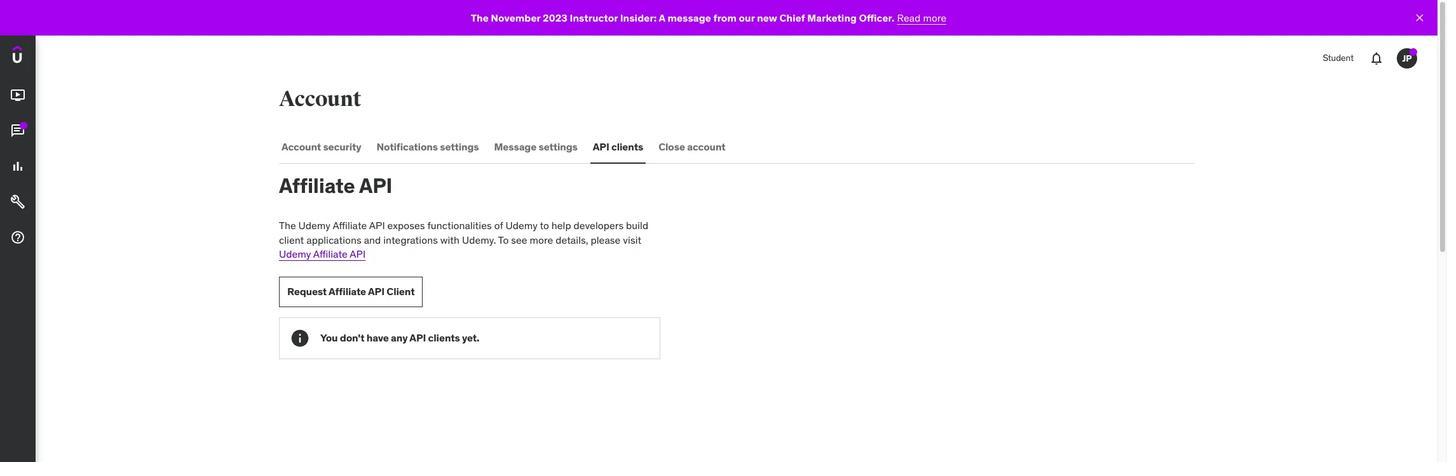 Task type: locate. For each thing, give the bounding box(es) containing it.
account left security
[[282, 141, 321, 153]]

0 vertical spatial clients
[[612, 141, 643, 153]]

account
[[279, 86, 361, 113], [282, 141, 321, 153]]

close
[[659, 141, 685, 153]]

account security button
[[279, 132, 364, 163]]

affiliate api
[[279, 173, 392, 199]]

client
[[279, 234, 304, 247]]

more right the read
[[923, 11, 947, 24]]

the for the udemy affiliate api exposes functionalities of udemy to help developers build client applications and integrations with udemy.  to see more details, please visit udemy affiliate api
[[279, 220, 296, 232]]

applications
[[307, 234, 362, 247]]

affiliate
[[279, 173, 355, 199], [333, 220, 367, 232], [313, 248, 348, 261], [329, 285, 366, 298]]

jp link
[[1392, 43, 1423, 74]]

marketing
[[807, 11, 857, 24]]

1 settings from the left
[[440, 141, 479, 153]]

0 vertical spatial the
[[471, 11, 489, 24]]

account security
[[282, 141, 361, 153]]

new
[[757, 11, 777, 24]]

student
[[1323, 52, 1354, 64]]

4 medium image from the top
[[10, 230, 25, 245]]

settings inside notifications settings button
[[440, 141, 479, 153]]

medium image
[[10, 88, 25, 103], [10, 159, 25, 174], [10, 195, 25, 210], [10, 230, 25, 245]]

clients
[[612, 141, 643, 153], [428, 332, 460, 345]]

settings for notifications settings
[[440, 141, 479, 153]]

0 horizontal spatial the
[[279, 220, 296, 232]]

with
[[440, 234, 460, 247]]

more down to
[[530, 234, 553, 247]]

of
[[494, 220, 503, 232]]

notifications settings
[[377, 141, 479, 153]]

instructor
[[570, 11, 618, 24]]

udemy image
[[13, 46, 71, 67]]

1 vertical spatial clients
[[428, 332, 460, 345]]

you don't have any api clients yet.
[[320, 332, 480, 345]]

the udemy affiliate api exposes functionalities of udemy to help developers build client applications and integrations with udemy.  to see more details, please visit udemy affiliate api
[[279, 220, 649, 261]]

the
[[471, 11, 489, 24], [279, 220, 296, 232]]

close image
[[1414, 11, 1426, 24]]

the inside the udemy affiliate api exposes functionalities of udemy to help developers build client applications and integrations with udemy.  to see more details, please visit udemy affiliate api
[[279, 220, 296, 232]]

you
[[320, 332, 338, 345]]

settings for message settings
[[539, 141, 578, 153]]

account up the account security
[[279, 86, 361, 113]]

affiliate right request
[[329, 285, 366, 298]]

functionalities
[[427, 220, 492, 232]]

settings right the notifications in the top left of the page
[[440, 141, 479, 153]]

0 vertical spatial account
[[279, 86, 361, 113]]

insider:
[[620, 11, 657, 24]]

clients left the close in the left top of the page
[[612, 141, 643, 153]]

clients left yet.
[[428, 332, 460, 345]]

the left november
[[471, 11, 489, 24]]

2023
[[543, 11, 568, 24]]

yet.
[[462, 332, 480, 345]]

udemy
[[298, 220, 331, 232], [506, 220, 538, 232], [279, 248, 311, 261]]

2 settings from the left
[[539, 141, 578, 153]]

api clients
[[593, 141, 643, 153]]

more
[[923, 11, 947, 24], [530, 234, 553, 247]]

medium image
[[10, 123, 25, 139]]

1 vertical spatial account
[[282, 141, 321, 153]]

api clients button
[[590, 132, 646, 163]]

settings inside 'message settings' button
[[539, 141, 578, 153]]

api
[[593, 141, 609, 153], [359, 173, 392, 199], [369, 220, 385, 232], [350, 248, 366, 261], [368, 285, 385, 298], [410, 332, 426, 345]]

to
[[540, 220, 549, 232]]

account for account security
[[282, 141, 321, 153]]

settings
[[440, 141, 479, 153], [539, 141, 578, 153]]

to
[[498, 234, 509, 247]]

1 horizontal spatial clients
[[612, 141, 643, 153]]

1 medium image from the top
[[10, 88, 25, 103]]

1 vertical spatial the
[[279, 220, 296, 232]]

message settings
[[494, 141, 578, 153]]

3 medium image from the top
[[10, 195, 25, 210]]

have
[[367, 332, 389, 345]]

udemy up "see"
[[506, 220, 538, 232]]

details,
[[556, 234, 588, 247]]

the up client
[[279, 220, 296, 232]]

account inside button
[[282, 141, 321, 153]]

udemy affiliate api link
[[279, 248, 366, 261]]

0 horizontal spatial settings
[[440, 141, 479, 153]]

chief
[[780, 11, 805, 24]]

settings right message
[[539, 141, 578, 153]]

close account button
[[656, 132, 728, 163]]

and
[[364, 234, 381, 247]]

0 horizontal spatial more
[[530, 234, 553, 247]]

developers
[[574, 220, 624, 232]]

1 vertical spatial more
[[530, 234, 553, 247]]

1 horizontal spatial settings
[[539, 141, 578, 153]]

1 horizontal spatial more
[[923, 11, 947, 24]]

1 horizontal spatial the
[[471, 11, 489, 24]]



Task type: vqa. For each thing, say whether or not it's contained in the screenshot.
Database Design & Development Database
no



Task type: describe. For each thing, give the bounding box(es) containing it.
student link
[[1315, 43, 1362, 74]]

integrations
[[383, 234, 438, 247]]

client
[[387, 285, 415, 298]]

notifications image
[[1369, 51, 1385, 66]]

security
[[323, 141, 361, 153]]

message
[[494, 141, 537, 153]]

affiliate inside button
[[329, 285, 366, 298]]

please
[[591, 234, 621, 247]]

request
[[287, 285, 327, 298]]

0 horizontal spatial clients
[[428, 332, 460, 345]]

2 medium image from the top
[[10, 159, 25, 174]]

the for the november 2023 instructor insider: a message from our new chief marketing officer. read more
[[471, 11, 489, 24]]

message settings button
[[492, 132, 580, 163]]

our
[[739, 11, 755, 24]]

clients inside button
[[612, 141, 643, 153]]

the november 2023 instructor insider: a message from our new chief marketing officer. read more
[[471, 11, 947, 24]]

don't
[[340, 332, 365, 345]]

jp
[[1403, 53, 1412, 64]]

read
[[897, 11, 921, 24]]

officer.
[[859, 11, 895, 24]]

notifications settings button
[[374, 132, 482, 163]]

0 vertical spatial more
[[923, 11, 947, 24]]

visit
[[623, 234, 642, 247]]

affiliate down the account security button
[[279, 173, 355, 199]]

message
[[668, 11, 711, 24]]

udemy.
[[462, 234, 496, 247]]

notifications
[[377, 141, 438, 153]]

request affiliate api client
[[287, 285, 415, 298]]

affiliate up applications
[[333, 220, 367, 232]]

exposes
[[388, 220, 425, 232]]

more inside the udemy affiliate api exposes functionalities of udemy to help developers build client applications and integrations with udemy.  to see more details, please visit udemy affiliate api
[[530, 234, 553, 247]]

close account
[[659, 141, 726, 153]]

build
[[626, 220, 649, 232]]

account
[[687, 141, 726, 153]]

a
[[659, 11, 665, 24]]

affiliate down applications
[[313, 248, 348, 261]]

udemy up applications
[[298, 220, 331, 232]]

see
[[511, 234, 527, 247]]

you have alerts image
[[1410, 48, 1418, 56]]

request affiliate api client button
[[279, 277, 423, 307]]

account for account
[[279, 86, 361, 113]]

any
[[391, 332, 408, 345]]

from
[[714, 11, 737, 24]]

udemy down client
[[279, 248, 311, 261]]

november
[[491, 11, 541, 24]]

help
[[552, 220, 571, 232]]



